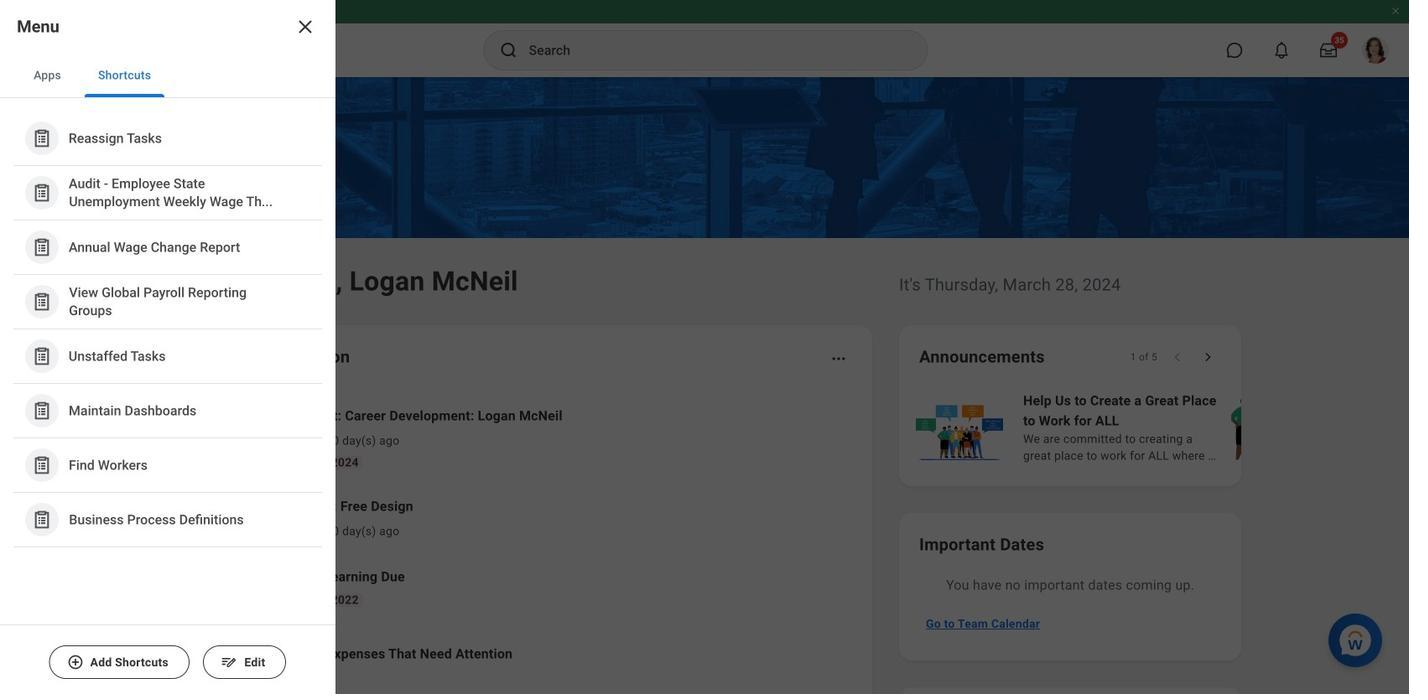 Task type: describe. For each thing, give the bounding box(es) containing it.
x image
[[295, 17, 315, 37]]

global navigation dialog
[[0, 0, 336, 695]]

1 clipboard image from the top
[[31, 128, 52, 149]]

text edit image
[[221, 654, 238, 671]]

chevron left small image
[[1169, 349, 1186, 366]]

2 inbox image from the top
[[212, 506, 237, 531]]

close environment banner image
[[1391, 6, 1401, 16]]

search image
[[499, 40, 519, 60]]

chevron right small image
[[1200, 349, 1216, 366]]

1 inbox image from the top
[[212, 425, 237, 450]]

inbox large image
[[1320, 42, 1337, 59]]



Task type: vqa. For each thing, say whether or not it's contained in the screenshot.
(Los
no



Task type: locate. For each thing, give the bounding box(es) containing it.
1 vertical spatial clipboard image
[[31, 455, 52, 476]]

clipboard image
[[31, 237, 52, 258], [31, 455, 52, 476]]

status
[[1130, 351, 1158, 364]]

5 clipboard image from the top
[[31, 401, 52, 422]]

profile logan mcneil element
[[1352, 32, 1399, 69]]

3 clipboard image from the top
[[31, 291, 52, 312]]

6 clipboard image from the top
[[31, 510, 52, 531]]

0 vertical spatial clipboard image
[[31, 237, 52, 258]]

1 vertical spatial inbox image
[[212, 506, 237, 531]]

2 clipboard image from the top
[[31, 455, 52, 476]]

inbox image
[[212, 425, 237, 450], [212, 506, 237, 531]]

dashboard expenses image
[[212, 642, 237, 667]]

0 vertical spatial inbox image
[[212, 425, 237, 450]]

banner
[[0, 0, 1409, 77]]

2 clipboard image from the top
[[31, 182, 52, 203]]

4 clipboard image from the top
[[31, 346, 52, 367]]

main content
[[0, 77, 1409, 695]]

tab list
[[0, 54, 336, 98]]

clipboard image
[[31, 128, 52, 149], [31, 182, 52, 203], [31, 291, 52, 312], [31, 346, 52, 367], [31, 401, 52, 422], [31, 510, 52, 531]]

plus circle image
[[67, 654, 84, 671]]

list
[[0, 98, 336, 561], [913, 389, 1409, 466], [188, 393, 852, 688]]

1 clipboard image from the top
[[31, 237, 52, 258]]

notifications large image
[[1273, 42, 1290, 59]]



